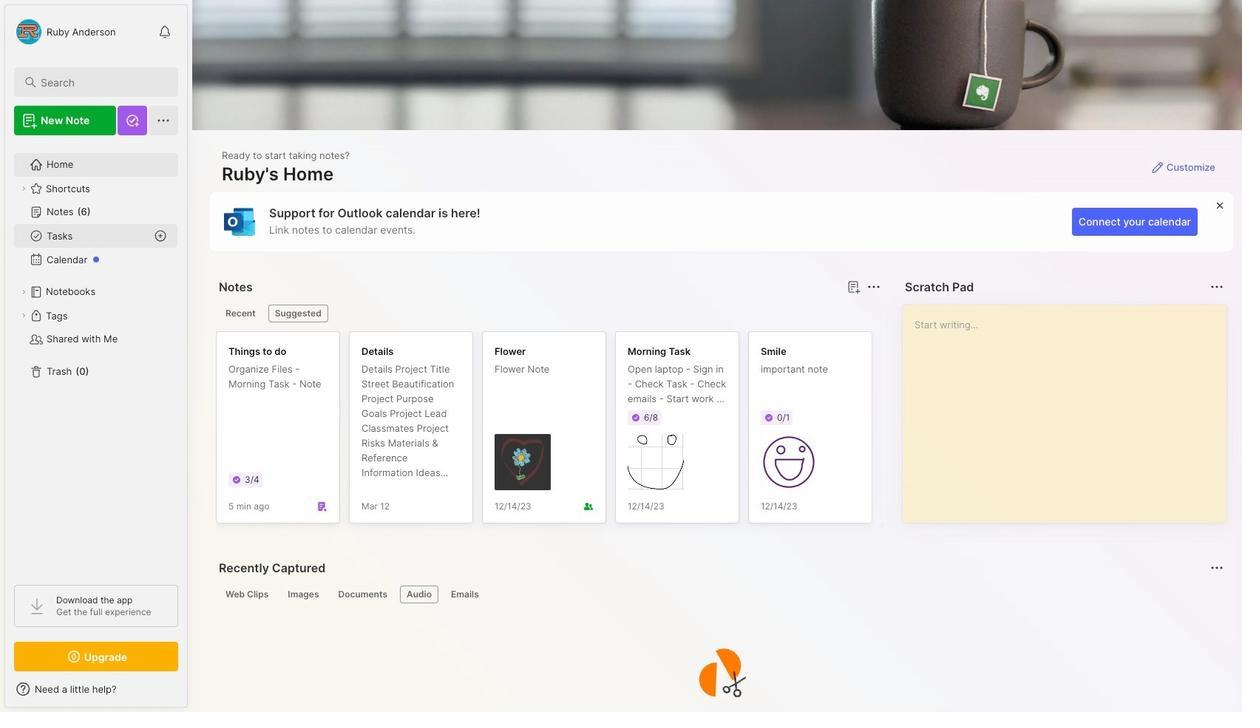 Task type: locate. For each thing, give the bounding box(es) containing it.
None search field
[[41, 73, 165, 91]]

more actions image
[[1208, 278, 1226, 296], [1208, 559, 1226, 577]]

1 vertical spatial more actions image
[[1208, 559, 1226, 577]]

More actions field
[[1207, 277, 1228, 297], [1207, 558, 1228, 578]]

2 more actions image from the top
[[1208, 559, 1226, 577]]

1 horizontal spatial thumbnail image
[[628, 434, 684, 490]]

1 tab list from the top
[[219, 305, 879, 322]]

0 vertical spatial tab list
[[219, 305, 879, 322]]

click to collapse image
[[187, 685, 198, 703]]

1 more actions field from the top
[[1207, 277, 1228, 297]]

row group
[[216, 331, 1148, 532]]

Search text field
[[41, 75, 165, 89]]

expand tags image
[[19, 311, 28, 320]]

tree
[[5, 144, 187, 572]]

tab
[[219, 305, 262, 322], [268, 305, 328, 322], [219, 586, 275, 603], [281, 586, 326, 603], [332, 586, 394, 603], [400, 586, 439, 603], [444, 586, 486, 603]]

expand notebooks image
[[19, 288, 28, 297]]

0 horizontal spatial thumbnail image
[[495, 434, 551, 490]]

1 vertical spatial more actions field
[[1207, 558, 1228, 578]]

thumbnail image
[[495, 434, 551, 490], [628, 434, 684, 490], [761, 434, 817, 490]]

1 vertical spatial tab list
[[219, 586, 1222, 603]]

2 tab list from the top
[[219, 586, 1222, 603]]

0 vertical spatial more actions image
[[1208, 278, 1226, 296]]

1 more actions image from the top
[[1208, 278, 1226, 296]]

2 horizontal spatial thumbnail image
[[761, 434, 817, 490]]

tab list
[[219, 305, 879, 322], [219, 586, 1222, 603]]

3 thumbnail image from the left
[[761, 434, 817, 490]]

0 vertical spatial more actions field
[[1207, 277, 1228, 297]]



Task type: describe. For each thing, give the bounding box(es) containing it.
Account field
[[14, 17, 116, 47]]

tree inside main element
[[5, 144, 187, 572]]

2 thumbnail image from the left
[[628, 434, 684, 490]]

main element
[[0, 0, 192, 712]]

Start writing… text field
[[915, 305, 1226, 511]]

2 more actions field from the top
[[1207, 558, 1228, 578]]

1 thumbnail image from the left
[[495, 434, 551, 490]]

WHAT'S NEW field
[[5, 677, 187, 701]]

none search field inside main element
[[41, 73, 165, 91]]



